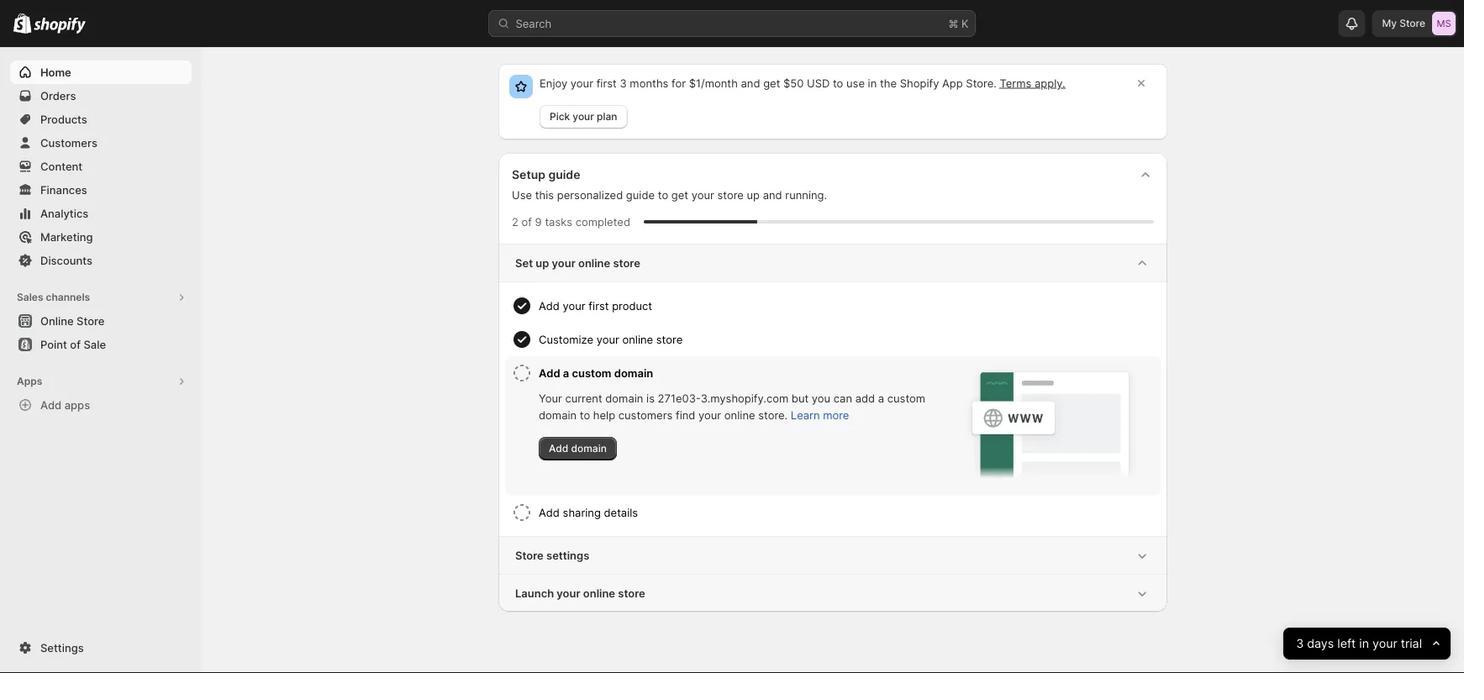 Task type: describe. For each thing, give the bounding box(es) containing it.
but
[[792, 392, 809, 405]]

products link
[[10, 108, 192, 131]]

online store
[[40, 314, 105, 327]]

sales channels button
[[10, 286, 192, 309]]

1 horizontal spatial shopify image
[[34, 17, 86, 34]]

online down completed
[[578, 256, 610, 269]]

online inside 'dropdown button'
[[583, 587, 615, 600]]

add your first product
[[539, 299, 652, 312]]

store settings button
[[498, 537, 1167, 574]]

a inside "dropdown button"
[[563, 366, 569, 379]]

pick
[[550, 111, 570, 123]]

store up 271e03-
[[656, 333, 683, 346]]

add apps button
[[10, 393, 192, 417]]

shopify
[[900, 76, 939, 90]]

add domain link
[[539, 437, 617, 461]]

usd
[[807, 76, 830, 90]]

0 horizontal spatial shopify image
[[13, 13, 31, 33]]

store inside dropdown button
[[515, 549, 544, 562]]

custom inside your current domain is 271e03-3.myshopify.com but you can add a custom domain to help customers find your online store.
[[887, 392, 925, 405]]

point of sale
[[40, 338, 106, 351]]

add for add sharing details
[[539, 506, 560, 519]]

online store link
[[10, 309, 192, 333]]

add a custom domain element
[[539, 390, 939, 461]]

launch your online store
[[515, 587, 645, 600]]

2 of 9 tasks completed
[[512, 215, 630, 228]]

to inside your current domain is 271e03-3.myshopify.com but you can add a custom domain to help customers find your online store.
[[580, 408, 590, 422]]

marketing link
[[10, 225, 192, 249]]

your inside your current domain is 271e03-3.myshopify.com but you can add a custom domain to help customers find your online store.
[[699, 408, 721, 422]]

learn
[[791, 408, 820, 422]]

1 horizontal spatial up
[[747, 188, 760, 201]]

apply.
[[1035, 76, 1065, 90]]

add for add domain
[[549, 443, 568, 455]]

customers link
[[10, 131, 192, 155]]

3 days left in your trial
[[1296, 637, 1422, 651]]

launch your online store button
[[498, 575, 1167, 612]]

online store button
[[0, 309, 202, 333]]

content link
[[10, 155, 192, 178]]

store settings
[[515, 549, 589, 562]]

use
[[846, 76, 865, 90]]

first for 3
[[596, 76, 617, 90]]

271e03-
[[658, 392, 701, 405]]

can
[[834, 392, 852, 405]]

sales
[[17, 291, 43, 303]]

sharing
[[563, 506, 601, 519]]

enjoy
[[540, 76, 568, 90]]

your
[[539, 392, 562, 405]]

is
[[646, 392, 655, 405]]

0 horizontal spatial get
[[671, 188, 688, 201]]

$1/month
[[689, 76, 738, 90]]

finances
[[40, 183, 87, 196]]

marketing
[[40, 230, 93, 243]]

your current domain is 271e03-3.myshopify.com but you can add a custom domain to help customers find your online store.
[[539, 392, 925, 422]]

apps
[[17, 375, 42, 387]]

you
[[812, 392, 831, 405]]

3.myshopify.com
[[701, 392, 789, 405]]

add for add apps
[[40, 398, 62, 411]]

store for my store
[[1400, 17, 1425, 29]]

0 horizontal spatial guide
[[548, 168, 580, 182]]

running.
[[785, 188, 827, 201]]

terms apply. link
[[1000, 76, 1065, 90]]

⌘ k
[[948, 17, 969, 30]]

1 vertical spatial to
[[658, 188, 668, 201]]

for
[[672, 76, 686, 90]]

of for 9
[[522, 215, 532, 228]]

custom inside "dropdown button"
[[572, 366, 611, 379]]

domain inside "dropdown button"
[[614, 366, 653, 379]]

add apps
[[40, 398, 90, 411]]

customers
[[618, 408, 673, 422]]

⌘
[[948, 17, 958, 30]]

store for online store
[[77, 314, 105, 327]]

days
[[1307, 637, 1334, 651]]

channels
[[46, 291, 90, 303]]

online down 'product'
[[622, 333, 653, 346]]

add for add a custom domain
[[539, 366, 560, 379]]

add domain
[[549, 443, 607, 455]]

terms
[[1000, 76, 1032, 90]]

add your first product button
[[539, 289, 1154, 323]]

mark add sharing details as done image
[[512, 503, 532, 523]]

search
[[516, 17, 552, 30]]

store inside 'dropdown button'
[[618, 587, 645, 600]]

store up 'product'
[[613, 256, 640, 269]]

add
[[855, 392, 875, 405]]

months
[[630, 76, 669, 90]]

more
[[823, 408, 849, 422]]

this
[[535, 188, 554, 201]]

1 vertical spatial guide
[[626, 188, 655, 201]]

point of sale button
[[0, 333, 202, 356]]

point
[[40, 338, 67, 351]]

pick your plan link
[[540, 105, 627, 129]]

customers
[[40, 136, 97, 149]]

domain up help
[[605, 392, 643, 405]]

add sharing details
[[539, 506, 638, 519]]

left
[[1337, 637, 1356, 651]]

content
[[40, 160, 83, 173]]

analytics
[[40, 207, 88, 220]]

use this personalized guide to get your store up and running.
[[512, 188, 827, 201]]

0 vertical spatial 3
[[620, 76, 627, 90]]



Task type: vqa. For each thing, say whether or not it's contained in the screenshot.
text box on the top
no



Task type: locate. For each thing, give the bounding box(es) containing it.
enjoy your first 3 months for $1/month and get $50 usd to use in the shopify app store. terms apply.
[[540, 76, 1065, 90]]

of inside button
[[70, 338, 81, 351]]

online down 3.myshopify.com
[[724, 408, 755, 422]]

1 horizontal spatial guide
[[626, 188, 655, 201]]

1 horizontal spatial custom
[[887, 392, 925, 405]]

1 vertical spatial a
[[878, 392, 884, 405]]

0 vertical spatial guide
[[548, 168, 580, 182]]

0 vertical spatial to
[[833, 76, 843, 90]]

a up current
[[563, 366, 569, 379]]

up right "set"
[[536, 256, 549, 269]]

online
[[578, 256, 610, 269], [622, 333, 653, 346], [724, 408, 755, 422], [583, 587, 615, 600]]

1 horizontal spatial store
[[515, 549, 544, 562]]

and
[[741, 76, 760, 90], [763, 188, 782, 201]]

my store image
[[1432, 12, 1456, 35]]

of for sale
[[70, 338, 81, 351]]

3 left days
[[1296, 637, 1304, 651]]

store
[[717, 188, 744, 201], [613, 256, 640, 269], [656, 333, 683, 346], [618, 587, 645, 600]]

current
[[565, 392, 602, 405]]

first for product
[[589, 299, 609, 312]]

2 vertical spatial to
[[580, 408, 590, 422]]

1 vertical spatial 3
[[1296, 637, 1304, 651]]

settings link
[[10, 636, 192, 660]]

store left the running.
[[717, 188, 744, 201]]

add inside dropdown button
[[539, 299, 560, 312]]

launch
[[515, 587, 554, 600]]

domain up is
[[614, 366, 653, 379]]

3 inside 'dropdown button'
[[1296, 637, 1304, 651]]

1 vertical spatial of
[[70, 338, 81, 351]]

get
[[763, 76, 780, 90], [671, 188, 688, 201]]

add left apps
[[40, 398, 62, 411]]

discounts
[[40, 254, 92, 267]]

tasks
[[545, 215, 572, 228]]

add up customize
[[539, 299, 560, 312]]

3 days left in your trial button
[[1283, 628, 1451, 660]]

1 horizontal spatial in
[[1359, 637, 1369, 651]]

0 horizontal spatial 3
[[620, 76, 627, 90]]

guide up this
[[548, 168, 580, 182]]

learn more
[[791, 408, 849, 422]]

1 vertical spatial in
[[1359, 637, 1369, 651]]

store up "sale" at the bottom of page
[[77, 314, 105, 327]]

pick your plan
[[550, 111, 617, 123]]

0 horizontal spatial a
[[563, 366, 569, 379]]

to
[[833, 76, 843, 90], [658, 188, 668, 201], [580, 408, 590, 422]]

settings
[[40, 641, 84, 654]]

up left the running.
[[747, 188, 760, 201]]

apps button
[[10, 370, 192, 393]]

personalized
[[557, 188, 623, 201]]

2
[[512, 215, 518, 228]]

products
[[40, 113, 87, 126]]

1 horizontal spatial and
[[763, 188, 782, 201]]

set up your online store button
[[498, 245, 1167, 282]]

0 vertical spatial store
[[1400, 17, 1425, 29]]

0 vertical spatial and
[[741, 76, 760, 90]]

product
[[612, 299, 652, 312]]

1 horizontal spatial a
[[878, 392, 884, 405]]

1 vertical spatial and
[[763, 188, 782, 201]]

point of sale link
[[10, 333, 192, 356]]

analytics link
[[10, 202, 192, 225]]

in right left
[[1359, 637, 1369, 651]]

setup
[[512, 168, 545, 182]]

online inside your current domain is 271e03-3.myshopify.com but you can add a custom domain to help customers find your online store.
[[724, 408, 755, 422]]

add right mark add sharing details as done icon
[[539, 506, 560, 519]]

0 vertical spatial up
[[747, 188, 760, 201]]

add for add your first product
[[539, 299, 560, 312]]

set
[[515, 256, 533, 269]]

custom right add
[[887, 392, 925, 405]]

the
[[880, 76, 897, 90]]

trial
[[1401, 637, 1422, 651]]

9
[[535, 215, 542, 228]]

0 horizontal spatial in
[[868, 76, 877, 90]]

add a custom domain button
[[539, 356, 939, 390]]

your
[[571, 76, 593, 90], [573, 111, 594, 123], [691, 188, 714, 201], [552, 256, 576, 269], [563, 299, 586, 312], [596, 333, 619, 346], [699, 408, 721, 422], [557, 587, 580, 600], [1372, 637, 1397, 651]]

2 horizontal spatial store
[[1400, 17, 1425, 29]]

domain down your
[[539, 408, 577, 422]]

custom
[[572, 366, 611, 379], [887, 392, 925, 405]]

a inside your current domain is 271e03-3.myshopify.com but you can add a custom domain to help customers find your online store.
[[878, 392, 884, 405]]

store up launch
[[515, 549, 544, 562]]

details
[[604, 506, 638, 519]]

discounts link
[[10, 249, 192, 272]]

2 vertical spatial store
[[515, 549, 544, 562]]

store.
[[758, 408, 788, 422]]

1 horizontal spatial get
[[763, 76, 780, 90]]

in left the in the top of the page
[[868, 76, 877, 90]]

sales channels
[[17, 291, 90, 303]]

k
[[962, 17, 969, 30]]

store
[[1400, 17, 1425, 29], [77, 314, 105, 327], [515, 549, 544, 562]]

your inside dropdown button
[[563, 299, 586, 312]]

find
[[676, 408, 695, 422]]

and right $1/month
[[741, 76, 760, 90]]

of left "sale" at the bottom of page
[[70, 338, 81, 351]]

domain down help
[[571, 443, 607, 455]]

0 horizontal spatial to
[[580, 408, 590, 422]]

add
[[539, 299, 560, 312], [539, 366, 560, 379], [40, 398, 62, 411], [549, 443, 568, 455], [539, 506, 560, 519]]

of right 2
[[522, 215, 532, 228]]

store right my
[[1400, 17, 1425, 29]]

0 horizontal spatial up
[[536, 256, 549, 269]]

first up the plan
[[596, 76, 617, 90]]

0 vertical spatial custom
[[572, 366, 611, 379]]

add up your
[[539, 366, 560, 379]]

online
[[40, 314, 74, 327]]

customize your online store button
[[539, 323, 1154, 356]]

and left the running.
[[763, 188, 782, 201]]

0 vertical spatial first
[[596, 76, 617, 90]]

1 vertical spatial get
[[671, 188, 688, 201]]

first
[[596, 76, 617, 90], [589, 299, 609, 312]]

app
[[942, 76, 963, 90]]

domain
[[614, 366, 653, 379], [605, 392, 643, 405], [539, 408, 577, 422], [571, 443, 607, 455]]

to down current
[[580, 408, 590, 422]]

settings
[[546, 549, 589, 562]]

online down settings
[[583, 587, 615, 600]]

0 vertical spatial a
[[563, 366, 569, 379]]

first left 'product'
[[589, 299, 609, 312]]

0 horizontal spatial custom
[[572, 366, 611, 379]]

0 horizontal spatial store
[[77, 314, 105, 327]]

store inside button
[[77, 314, 105, 327]]

mark add a custom domain as done image
[[512, 363, 532, 383]]

a
[[563, 366, 569, 379], [878, 392, 884, 405]]

custom up current
[[572, 366, 611, 379]]

plan
[[597, 111, 617, 123]]

guide up completed
[[626, 188, 655, 201]]

up
[[747, 188, 760, 201], [536, 256, 549, 269]]

a right add
[[878, 392, 884, 405]]

0 vertical spatial get
[[763, 76, 780, 90]]

1 vertical spatial custom
[[887, 392, 925, 405]]

customize your online store
[[539, 333, 683, 346]]

store down 'details'
[[618, 587, 645, 600]]

0 vertical spatial of
[[522, 215, 532, 228]]

1 horizontal spatial to
[[658, 188, 668, 201]]

set up your online store
[[515, 256, 640, 269]]

finances link
[[10, 178, 192, 202]]

orders link
[[10, 84, 192, 108]]

up inside dropdown button
[[536, 256, 549, 269]]

to right personalized
[[658, 188, 668, 201]]

1 vertical spatial first
[[589, 299, 609, 312]]

in inside 'dropdown button'
[[1359, 637, 1369, 651]]

my
[[1382, 17, 1397, 29]]

add inside "button"
[[40, 398, 62, 411]]

3 left the months
[[620, 76, 627, 90]]

1 horizontal spatial 3
[[1296, 637, 1304, 651]]

guide
[[548, 168, 580, 182], [626, 188, 655, 201]]

orders
[[40, 89, 76, 102]]

sale
[[84, 338, 106, 351]]

add a custom domain
[[539, 366, 653, 379]]

shopify image
[[13, 13, 31, 33], [34, 17, 86, 34]]

add sharing details button
[[539, 496, 1154, 530]]

0 horizontal spatial of
[[70, 338, 81, 351]]

0 vertical spatial in
[[868, 76, 877, 90]]

2 horizontal spatial to
[[833, 76, 843, 90]]

first inside dropdown button
[[589, 299, 609, 312]]

apps
[[64, 398, 90, 411]]

use
[[512, 188, 532, 201]]

1 horizontal spatial of
[[522, 215, 532, 228]]

to left use on the top right
[[833, 76, 843, 90]]

add down your
[[549, 443, 568, 455]]

home
[[40, 66, 71, 79]]

my store
[[1382, 17, 1425, 29]]

1 vertical spatial up
[[536, 256, 549, 269]]

learn more link
[[791, 408, 849, 422]]

0 horizontal spatial and
[[741, 76, 760, 90]]

1 vertical spatial store
[[77, 314, 105, 327]]

completed
[[576, 215, 630, 228]]



